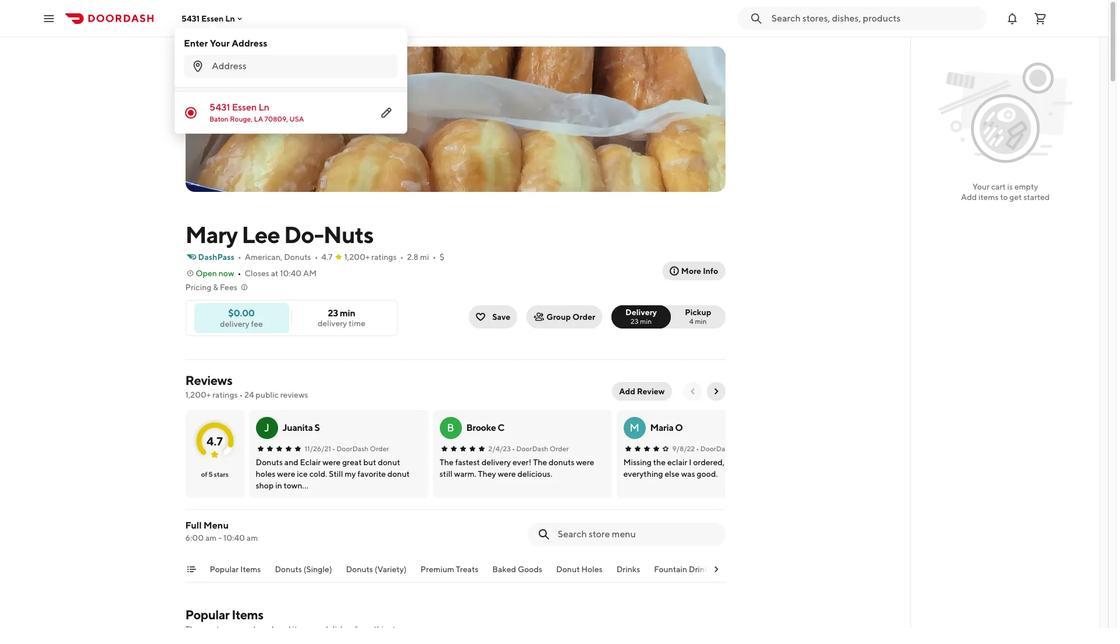 Task type: locate. For each thing, give the bounding box(es) containing it.
donuts left (single)
[[275, 565, 302, 574]]

doordash right "9/8/22"
[[701, 445, 732, 453]]

dashpass •
[[198, 253, 241, 262]]

am right -
[[247, 534, 258, 543]]

0 vertical spatial popular items
[[210, 565, 261, 574]]

premium treats button
[[421, 564, 479, 582]]

donuts left (variety)
[[346, 565, 373, 574]]

• left 24
[[239, 390, 243, 400]]

delivery down $0.00
[[220, 319, 249, 328]]

add left items
[[961, 193, 977, 202]]

your right enter
[[210, 38, 230, 49]]

previous image
[[688, 387, 697, 396]]

23 left 4
[[631, 317, 639, 326]]

mary
[[185, 221, 238, 248]]

cart
[[991, 182, 1006, 191]]

2.8 mi • $
[[407, 253, 444, 262]]

0 horizontal spatial essen
[[201, 14, 224, 23]]

0 horizontal spatial 1,200+
[[185, 390, 211, 400]]

5431 up enter
[[182, 14, 200, 23]]

1 vertical spatial ratings
[[213, 390, 238, 400]]

maria o
[[650, 422, 683, 434]]

save
[[492, 312, 511, 322]]

0 horizontal spatial ln
[[225, 14, 235, 23]]

items down the full menu 6:00 am - 10:40 am
[[240, 565, 261, 574]]

5431 for 5431 essen ln
[[182, 14, 200, 23]]

0 vertical spatial popular
[[210, 565, 239, 574]]

more info
[[681, 267, 718, 276]]

ln for 5431 essen ln
[[225, 14, 235, 23]]

started
[[1024, 193, 1050, 202]]

am left -
[[205, 534, 217, 543]]

0 vertical spatial 5431
[[182, 14, 200, 23]]

1 horizontal spatial ratings
[[371, 253, 397, 262]]

popular down -
[[210, 565, 239, 574]]

baked
[[492, 565, 516, 574]]

full menu 6:00 am - 10:40 am
[[185, 520, 258, 543]]

1 horizontal spatial delivery
[[318, 319, 347, 328]]

closes
[[245, 269, 269, 278]]

0 vertical spatial items
[[240, 565, 261, 574]]

5431 inside "5431 essen ln baton rouge, la 70809, usa"
[[209, 102, 230, 113]]

drink
[[689, 565, 709, 574]]

rouge,
[[230, 115, 253, 123]]

1 horizontal spatial 10:40
[[280, 269, 302, 278]]

ln inside "5431 essen ln baton rouge, la 70809, usa"
[[259, 102, 269, 113]]

2 doordash from the left
[[516, 445, 548, 453]]

5431 up baton
[[209, 102, 230, 113]]

order for b
[[550, 445, 569, 453]]

your cart is empty add items to get started
[[961, 182, 1050, 202]]

• doordash order
[[332, 445, 389, 453], [512, 445, 569, 453], [696, 445, 753, 453]]

0 vertical spatial essen
[[201, 14, 224, 23]]

1 horizontal spatial 4.7
[[322, 253, 333, 262]]

mary lee do-nuts image
[[185, 47, 725, 192]]

1 horizontal spatial 5431
[[209, 102, 230, 113]]

11/26/21
[[305, 445, 331, 453]]

1 horizontal spatial • doordash order
[[512, 445, 569, 453]]

ratings left 2.8
[[371, 253, 397, 262]]

donuts inside "button"
[[275, 565, 302, 574]]

1 vertical spatial essen
[[232, 102, 257, 113]]

your
[[210, 38, 230, 49], [973, 182, 990, 191]]

0 horizontal spatial add
[[619, 387, 635, 396]]

None radio
[[175, 92, 407, 134], [612, 305, 671, 329], [612, 305, 671, 329]]

add
[[961, 193, 977, 202], [619, 387, 635, 396]]

pricing & fees
[[185, 283, 237, 292]]

1 • doordash order from the left
[[332, 445, 389, 453]]

1 doordash from the left
[[337, 445, 369, 453]]

order
[[573, 312, 595, 322], [370, 445, 389, 453], [550, 445, 569, 453], [734, 445, 753, 453]]

3 • doordash order from the left
[[696, 445, 753, 453]]

None radio
[[664, 305, 725, 329]]

0 vertical spatial 1,200+
[[344, 253, 370, 262]]

min inside pickup 4 min
[[695, 317, 707, 326]]

juanita
[[283, 422, 313, 434]]

min inside 23 min delivery time
[[340, 308, 355, 319]]

popular items down -
[[210, 565, 261, 574]]

doordash right 11/26/21
[[337, 445, 369, 453]]

group
[[547, 312, 571, 322]]

j
[[264, 422, 269, 434]]

Enter Your Address text field
[[212, 60, 391, 73]]

show menu categories image
[[187, 565, 196, 574]]

0 horizontal spatial delivery
[[220, 319, 249, 328]]

• inside reviews 1,200+ ratings • 24 public reviews
[[239, 390, 243, 400]]

add left review
[[619, 387, 635, 396]]

save button
[[469, 305, 518, 329]]

essen up enter your address
[[201, 14, 224, 23]]

1 horizontal spatial add
[[961, 193, 977, 202]]

full
[[185, 520, 202, 531]]

popular down show menu categories icon
[[185, 608, 229, 623]]

0 horizontal spatial 5431
[[182, 14, 200, 23]]

2 • doordash order from the left
[[512, 445, 569, 453]]

4.7
[[322, 253, 333, 262], [207, 434, 223, 448]]

fountain drink button
[[654, 564, 709, 582]]

o
[[675, 422, 683, 434]]

delivery left time
[[318, 319, 347, 328]]

• doordash order right "9/8/22"
[[696, 445, 753, 453]]

0 horizontal spatial doordash
[[337, 445, 369, 453]]

group order button
[[527, 305, 602, 329]]

donuts for donuts (single)
[[275, 565, 302, 574]]

0 vertical spatial ln
[[225, 14, 235, 23]]

24
[[244, 390, 254, 400]]

3 doordash from the left
[[701, 445, 732, 453]]

essen for 5431 essen ln baton rouge, la 70809, usa
[[232, 102, 257, 113]]

dashpass
[[198, 253, 234, 262]]

1 vertical spatial 5431
[[209, 102, 230, 113]]

1 horizontal spatial 1,200+
[[344, 253, 370, 262]]

2.8
[[407, 253, 418, 262]]

min inside "delivery 23 min"
[[640, 317, 652, 326]]

essen up rouge,
[[232, 102, 257, 113]]

23 left time
[[328, 308, 338, 319]]

1 vertical spatial 4.7
[[207, 434, 223, 448]]

• right 2/4/23 on the left
[[512, 445, 515, 453]]

0 horizontal spatial your
[[210, 38, 230, 49]]

0 vertical spatial 4.7
[[322, 253, 333, 262]]

2 horizontal spatial • doordash order
[[696, 445, 753, 453]]

ratings down reviews
[[213, 390, 238, 400]]

reviews
[[185, 373, 232, 388]]

• doordash order for b
[[512, 445, 569, 453]]

donuts for donuts (variety)
[[346, 565, 373, 574]]

juanita s
[[283, 422, 320, 434]]

1 horizontal spatial 23
[[631, 317, 639, 326]]

1 am from the left
[[205, 534, 217, 543]]

1 horizontal spatial ln
[[259, 102, 269, 113]]

ln
[[225, 14, 235, 23], [259, 102, 269, 113]]

1 vertical spatial 10:40
[[223, 534, 245, 543]]

5431 for 5431 essen ln baton rouge, la 70809, usa
[[209, 102, 230, 113]]

5431
[[182, 14, 200, 23], [209, 102, 230, 113]]

1,200+
[[344, 253, 370, 262], [185, 390, 211, 400]]

0 vertical spatial your
[[210, 38, 230, 49]]

1 horizontal spatial your
[[973, 182, 990, 191]]

10:40 right -
[[223, 534, 245, 543]]

1 vertical spatial 1,200+
[[185, 390, 211, 400]]

5431 essen ln
[[182, 14, 235, 23]]

at
[[271, 269, 278, 278]]

your up items
[[973, 182, 990, 191]]

do-
[[284, 221, 323, 248]]

23
[[328, 308, 338, 319], [631, 317, 639, 326]]

1 horizontal spatial am
[[247, 534, 258, 543]]

2 horizontal spatial min
[[695, 317, 707, 326]]

1 delivery from the left
[[318, 319, 347, 328]]

ln up enter your address
[[225, 14, 235, 23]]

23 min delivery time
[[318, 308, 365, 328]]

• doordash order right 11/26/21
[[332, 445, 389, 453]]

1,200+ down reviews
[[185, 390, 211, 400]]

essen inside "5431 essen ln baton rouge, la 70809, usa"
[[232, 102, 257, 113]]

menu
[[204, 520, 229, 531]]

ln up 'la'
[[259, 102, 269, 113]]

doordash
[[337, 445, 369, 453], [516, 445, 548, 453], [701, 445, 732, 453]]

1,200+ ratings •
[[344, 253, 404, 262]]

ratings
[[371, 253, 397, 262], [213, 390, 238, 400]]

1 vertical spatial popular items
[[185, 608, 263, 623]]

notification bell image
[[1006, 11, 1019, 25]]

popular items down 'popular items' button
[[185, 608, 263, 623]]

0 horizontal spatial 4.7
[[207, 434, 223, 448]]

open now
[[196, 269, 234, 278]]

items down 'popular items' button
[[232, 608, 263, 623]]

1 horizontal spatial min
[[640, 317, 652, 326]]

la
[[254, 115, 263, 123]]

fountain
[[654, 565, 687, 574]]

0 horizontal spatial min
[[340, 308, 355, 319]]

10:40 right the at
[[280, 269, 302, 278]]

time
[[349, 319, 365, 328]]

• right 11/26/21
[[332, 445, 335, 453]]

0 items, open order cart image
[[1033, 11, 1047, 25]]

order for j
[[370, 445, 389, 453]]

4
[[689, 317, 694, 326]]

essen
[[201, 14, 224, 23], [232, 102, 257, 113]]

0 horizontal spatial am
[[205, 534, 217, 543]]

1 horizontal spatial doordash
[[516, 445, 548, 453]]

is
[[1007, 182, 1013, 191]]

none radio containing pickup
[[664, 305, 725, 329]]

order for m
[[734, 445, 753, 453]]

1 horizontal spatial essen
[[232, 102, 257, 113]]

0 vertical spatial add
[[961, 193, 977, 202]]

1,200+ down nuts
[[344, 253, 370, 262]]

donut
[[556, 565, 580, 574]]

1 vertical spatial items
[[232, 608, 263, 623]]

m
[[630, 422, 639, 434]]

am
[[303, 269, 317, 278]]

s
[[315, 422, 320, 434]]

0 horizontal spatial ratings
[[213, 390, 238, 400]]

doordash right 2/4/23 on the left
[[516, 445, 548, 453]]

0 vertical spatial 10:40
[[280, 269, 302, 278]]

0 vertical spatial ratings
[[371, 253, 397, 262]]

0 horizontal spatial • doordash order
[[332, 445, 389, 453]]

• doordash order right 2/4/23 on the left
[[512, 445, 569, 453]]

delivery inside $0.00 delivery fee
[[220, 319, 249, 328]]

2/4/23
[[489, 445, 511, 453]]

none radio containing 5431 essen ln
[[175, 92, 407, 134]]

0 horizontal spatial 10:40
[[223, 534, 245, 543]]

info
[[703, 267, 718, 276]]

donuts
[[284, 253, 311, 262], [275, 565, 302, 574], [346, 565, 373, 574]]

usa
[[290, 115, 304, 123]]

2 horizontal spatial doordash
[[701, 445, 732, 453]]

fountain drink
[[654, 565, 709, 574]]

1 vertical spatial ln
[[259, 102, 269, 113]]

0 horizontal spatial 23
[[328, 308, 338, 319]]

4.7 down nuts
[[322, 253, 333, 262]]

delivery inside 23 min delivery time
[[318, 319, 347, 328]]

4.7 up 'of 5 stars'
[[207, 434, 223, 448]]

reviews
[[280, 390, 308, 400]]

donuts inside button
[[346, 565, 373, 574]]

next image
[[711, 387, 721, 396]]

doordash for b
[[516, 445, 548, 453]]

order methods option group
[[612, 305, 725, 329]]

2 delivery from the left
[[220, 319, 249, 328]]

(single)
[[304, 565, 332, 574]]

brooke
[[466, 422, 496, 434]]

$0.00 delivery fee
[[220, 308, 263, 328]]

1 vertical spatial your
[[973, 182, 990, 191]]

open menu image
[[42, 11, 56, 25]]

$0.00
[[228, 308, 255, 319]]

• left $
[[433, 253, 436, 262]]

1 vertical spatial add
[[619, 387, 635, 396]]



Task type: vqa. For each thing, say whether or not it's contained in the screenshot.
distance
no



Task type: describe. For each thing, give the bounding box(es) containing it.
• doordash order for j
[[332, 445, 389, 453]]

american,
[[245, 253, 282, 262]]

ratings inside reviews 1,200+ ratings • 24 public reviews
[[213, 390, 238, 400]]

essen for 5431 essen ln
[[201, 14, 224, 23]]

reviews link
[[185, 373, 232, 388]]

premium treats
[[421, 565, 479, 574]]

6:00
[[185, 534, 204, 543]]

• right now
[[238, 269, 241, 278]]

min for delivery
[[640, 317, 652, 326]]

(variety)
[[375, 565, 407, 574]]

• right "9/8/22"
[[696, 445, 699, 453]]

open
[[196, 269, 217, 278]]

min for pickup
[[695, 317, 707, 326]]

review
[[637, 387, 665, 396]]

donuts (variety) button
[[346, 564, 407, 582]]

mi
[[420, 253, 429, 262]]

donuts (single)
[[275, 565, 332, 574]]

empty
[[1015, 182, 1038, 191]]

Item Search search field
[[558, 528, 716, 541]]

baton
[[209, 115, 229, 123]]

23 inside "delivery 23 min"
[[631, 317, 639, 326]]

none radio edit 5431 essen ln from saved addresses
[[175, 92, 407, 134]]

edit 5431 essen ln from saved addresses image
[[379, 106, 393, 120]]

add review button
[[612, 382, 672, 401]]

mary lee do-nuts
[[185, 221, 374, 248]]

now
[[219, 269, 234, 278]]

1 vertical spatial popular
[[185, 608, 229, 623]]

more
[[681, 267, 701, 276]]

pickup
[[685, 308, 711, 317]]

delivery
[[626, 308, 657, 317]]

enter
[[184, 38, 208, 49]]

5431 essen ln button
[[182, 14, 244, 23]]

donuts up am
[[284, 253, 311, 262]]

pickup 4 min
[[685, 308, 711, 326]]

• up am
[[315, 253, 318, 262]]

add review
[[619, 387, 665, 396]]

reviews 1,200+ ratings • 24 public reviews
[[185, 373, 308, 400]]

baked goods
[[492, 565, 542, 574]]

&
[[213, 283, 218, 292]]

enter your address
[[184, 38, 267, 49]]

23 inside 23 min delivery time
[[328, 308, 338, 319]]

more info button
[[663, 262, 725, 280]]

add inside button
[[619, 387, 635, 396]]

of
[[201, 470, 207, 479]]

popular items button
[[210, 564, 261, 582]]

fee
[[251, 319, 263, 328]]

Store search: begin typing to search for stores available on DoorDash text field
[[772, 12, 980, 25]]

doordash for j
[[337, 445, 369, 453]]

maria
[[650, 422, 674, 434]]

5
[[209, 470, 213, 479]]

brooke c
[[466, 422, 505, 434]]

doordash for m
[[701, 445, 732, 453]]

pricing
[[185, 283, 211, 292]]

donut holes
[[556, 565, 603, 574]]

holes
[[581, 565, 603, 574]]

goods
[[518, 565, 542, 574]]

your inside your cart is empty add items to get started
[[973, 182, 990, 191]]

get
[[1010, 193, 1022, 202]]

9/8/22
[[672, 445, 695, 453]]

drinks
[[617, 565, 640, 574]]

donut holes button
[[556, 564, 603, 582]]

treats
[[456, 565, 479, 574]]

premium
[[421, 565, 454, 574]]

scroll menu navigation right image
[[711, 565, 721, 574]]

• doordash order for m
[[696, 445, 753, 453]]

order inside button
[[573, 312, 595, 322]]

group order
[[547, 312, 595, 322]]

• left 2.8
[[400, 253, 404, 262]]

items
[[979, 193, 999, 202]]

2 am from the left
[[247, 534, 258, 543]]

popular inside button
[[210, 565, 239, 574]]

lee
[[242, 221, 280, 248]]

add inside your cart is empty add items to get started
[[961, 193, 977, 202]]

pricing & fees button
[[185, 282, 249, 293]]

drinks button
[[617, 564, 640, 582]]

american, donuts
[[245, 253, 311, 262]]

of 5 stars
[[201, 470, 228, 479]]

to
[[1000, 193, 1008, 202]]

• right dashpass
[[238, 253, 241, 262]]

70809,
[[265, 115, 288, 123]]

1,200+ inside reviews 1,200+ ratings • 24 public reviews
[[185, 390, 211, 400]]

b
[[447, 422, 454, 434]]

-
[[218, 534, 222, 543]]

public
[[256, 390, 279, 400]]

10:40 inside the full menu 6:00 am - 10:40 am
[[223, 534, 245, 543]]

ln for 5431 essen ln baton rouge, la 70809, usa
[[259, 102, 269, 113]]

items inside button
[[240, 565, 261, 574]]

fees
[[220, 283, 237, 292]]

5431 essen ln baton rouge, la 70809, usa
[[209, 102, 304, 123]]

• closes at 10:40 am
[[238, 269, 317, 278]]

stars
[[214, 470, 228, 479]]

donuts (single) button
[[275, 564, 332, 582]]



